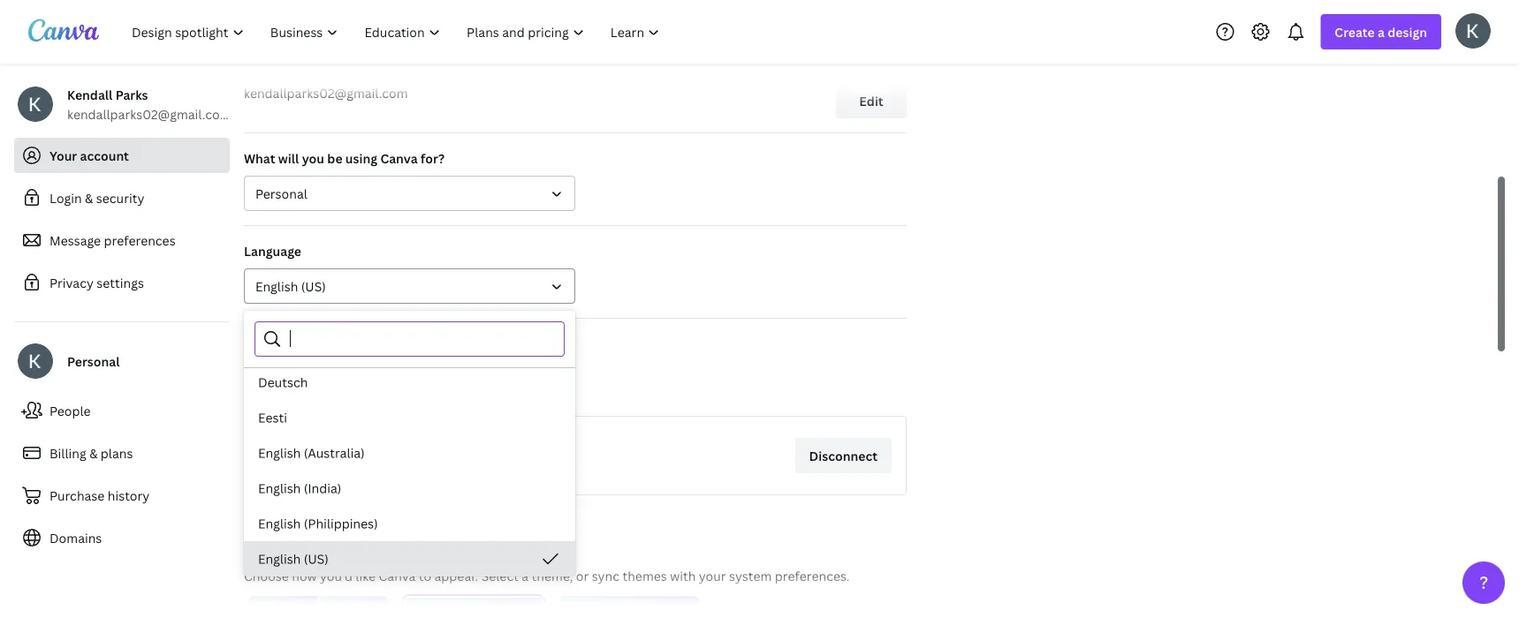Task type: vqa. For each thing, say whether or not it's contained in the screenshot.
Privacy
yes



Task type: describe. For each thing, give the bounding box(es) containing it.
appear.
[[435, 568, 478, 585]]

your account
[[49, 147, 129, 164]]

english (us) inside option
[[258, 551, 329, 568]]

english for english (australia) button at the left
[[258, 445, 301, 462]]

1 vertical spatial personal
[[67, 353, 120, 370]]

history
[[108, 487, 150, 504]]

create a design button
[[1321, 14, 1442, 49]]

login & security
[[49, 190, 144, 206]]

you for that
[[325, 384, 347, 401]]

be
[[327, 150, 343, 167]]

in
[[411, 384, 422, 401]]

0 vertical spatial english (us)
[[255, 278, 326, 295]]

english for english (india) button
[[258, 480, 301, 497]]

Personal button
[[244, 176, 575, 211]]

(us) inside option
[[304, 551, 329, 568]]

create
[[1335, 23, 1375, 40]]

using
[[345, 150, 377, 167]]

like
[[356, 568, 376, 585]]

that
[[297, 384, 322, 401]]

how
[[292, 568, 317, 585]]

purchase
[[49, 487, 105, 504]]

english (india) option
[[244, 471, 575, 506]]

services that you use to log in to canva
[[244, 384, 477, 401]]

0 vertical spatial kendallparks02@gmail.com
[[244, 84, 408, 101]]

connected social accounts
[[244, 335, 406, 352]]

& for login
[[85, 190, 93, 206]]

billing & plans link
[[14, 436, 230, 471]]

kendall inside google kendall parks
[[323, 463, 367, 480]]

domains link
[[14, 521, 230, 556]]

edit
[[859, 92, 884, 109]]

domains
[[49, 530, 102, 547]]

create a design
[[1335, 23, 1428, 40]]

theme
[[244, 538, 297, 560]]

english (australia)
[[258, 445, 365, 462]]

connected
[[244, 335, 310, 352]]

english (india) button
[[244, 471, 575, 506]]

language
[[244, 243, 301, 259]]

design
[[1388, 23, 1428, 40]]

english (australia) button
[[244, 436, 575, 471]]

preferences.
[[775, 568, 850, 585]]

deutsch button
[[244, 365, 575, 400]]

english (philippines) button
[[244, 506, 575, 542]]

parks inside 'kendall parks kendallparks02@gmail.com'
[[115, 86, 148, 103]]

what
[[244, 150, 275, 167]]

(australia)
[[304, 445, 365, 462]]

google kendall parks
[[323, 440, 402, 480]]

will
[[278, 150, 299, 167]]

deutsch option
[[244, 365, 575, 400]]

Language: English (US) button
[[244, 269, 575, 304]]

disconnect button
[[795, 438, 892, 474]]

(india)
[[304, 480, 341, 497]]

account
[[80, 147, 129, 164]]

(philippines)
[[304, 516, 378, 533]]

people
[[49, 403, 91, 419]]

message preferences
[[49, 232, 176, 249]]

theme,
[[532, 568, 573, 585]]

system
[[729, 568, 772, 585]]

english (india)
[[258, 480, 341, 497]]

or
[[576, 568, 589, 585]]

services
[[244, 384, 294, 401]]

english inside "english (us)" button
[[258, 551, 301, 568]]

english (us) option
[[244, 542, 575, 577]]

preferences
[[104, 232, 176, 249]]



Task type: locate. For each thing, give the bounding box(es) containing it.
canva right in
[[440, 384, 477, 401]]

kendallparks02@gmail.com up be at the left top of page
[[244, 84, 408, 101]]

to right in
[[425, 384, 437, 401]]

to left log
[[374, 384, 387, 401]]

1 vertical spatial &
[[89, 445, 98, 462]]

0 horizontal spatial kendall
[[67, 86, 113, 103]]

canva left for?
[[380, 150, 418, 167]]

canva for theme
[[379, 568, 416, 585]]

english down language
[[255, 278, 298, 295]]

you for will
[[302, 150, 324, 167]]

parks inside google kendall parks
[[370, 463, 402, 480]]

personal inside button
[[255, 185, 307, 202]]

social
[[313, 335, 348, 352]]

canva
[[380, 150, 418, 167], [440, 384, 477, 401], [379, 568, 416, 585]]

0 vertical spatial parks
[[115, 86, 148, 103]]

english (philippines) option
[[244, 506, 575, 542]]

canva right like
[[379, 568, 416, 585]]

privacy settings
[[49, 274, 144, 291]]

personal
[[255, 185, 307, 202], [67, 353, 120, 370]]

select
[[481, 568, 519, 585]]

&
[[85, 190, 93, 206], [89, 445, 98, 462]]

kendall down (australia)
[[323, 463, 367, 480]]

google
[[323, 440, 365, 457]]

1 vertical spatial a
[[522, 568, 529, 585]]

0 vertical spatial &
[[85, 190, 93, 206]]

canva for what
[[380, 150, 418, 167]]

accounts
[[351, 335, 406, 352]]

english inside english (australia) button
[[258, 445, 301, 462]]

choose
[[244, 568, 289, 585]]

with
[[670, 568, 696, 585]]

0 vertical spatial kendall
[[67, 86, 113, 103]]

sync
[[592, 568, 620, 585]]

english
[[255, 278, 298, 295], [258, 445, 301, 462], [258, 480, 301, 497], [258, 516, 301, 533], [258, 551, 301, 568]]

english inside english (india) button
[[258, 480, 301, 497]]

a inside theme choose how you'd like canva to appear. select a theme, or sync themes with your system preferences.
[[522, 568, 529, 585]]

1 vertical spatial kendallparks02@gmail.com
[[67, 106, 231, 122]]

a right 'select' on the left of page
[[522, 568, 529, 585]]

personal down will
[[255, 185, 307, 202]]

security
[[96, 190, 144, 206]]

english (australia) option
[[244, 436, 575, 471]]

0 horizontal spatial a
[[522, 568, 529, 585]]

1 horizontal spatial kendallparks02@gmail.com
[[244, 84, 408, 101]]

& inside 'link'
[[85, 190, 93, 206]]

english (us) down language
[[255, 278, 326, 295]]

english down eesti
[[258, 445, 301, 462]]

kendall parks kendallparks02@gmail.com
[[67, 86, 231, 122]]

plans
[[101, 445, 133, 462]]

deutsch
[[258, 374, 308, 391]]

a inside dropdown button
[[1378, 23, 1385, 40]]

a
[[1378, 23, 1385, 40], [522, 568, 529, 585]]

kendall
[[67, 86, 113, 103], [323, 463, 367, 480]]

what will you be using canva for?
[[244, 150, 445, 167]]

privacy settings link
[[14, 265, 230, 301]]

1 horizontal spatial kendall
[[323, 463, 367, 480]]

canva inside theme choose how you'd like canva to appear. select a theme, or sync themes with your system preferences.
[[379, 568, 416, 585]]

your account link
[[14, 138, 230, 173]]

None button
[[247, 597, 389, 619], [403, 597, 544, 619], [559, 597, 700, 619], [247, 597, 389, 619], [403, 597, 544, 619], [559, 597, 700, 619]]

your
[[49, 147, 77, 164]]

english up theme
[[258, 516, 301, 533]]

english (us) button
[[244, 542, 575, 577]]

0 vertical spatial personal
[[255, 185, 307, 202]]

privacy
[[49, 274, 94, 291]]

message preferences link
[[14, 223, 230, 258]]

0 vertical spatial (us)
[[301, 278, 326, 295]]

kendall inside 'kendall parks kendallparks02@gmail.com'
[[67, 86, 113, 103]]

eesti button
[[244, 400, 575, 436]]

0 horizontal spatial personal
[[67, 353, 120, 370]]

0 horizontal spatial kendallparks02@gmail.com
[[67, 106, 231, 122]]

purchase history link
[[14, 478, 230, 514]]

themes
[[623, 568, 667, 585]]

theme choose how you'd like canva to appear. select a theme, or sync themes with your system preferences.
[[244, 538, 850, 585]]

log
[[390, 384, 408, 401]]

kendall up your account
[[67, 86, 113, 103]]

0 vertical spatial canva
[[380, 150, 418, 167]]

1 horizontal spatial a
[[1378, 23, 1385, 40]]

settings
[[97, 274, 144, 291]]

you
[[302, 150, 324, 167], [325, 384, 347, 401]]

(us)
[[301, 278, 326, 295], [304, 551, 329, 568]]

1 vertical spatial parks
[[370, 463, 402, 480]]

billing & plans
[[49, 445, 133, 462]]

top level navigation element
[[120, 14, 675, 49]]

for?
[[421, 150, 445, 167]]

kendall parks image
[[1456, 13, 1491, 48]]

login
[[49, 190, 82, 206]]

1 vertical spatial (us)
[[304, 551, 329, 568]]

& left plans in the left bottom of the page
[[89, 445, 98, 462]]

english (us) down "english (philippines)"
[[258, 551, 329, 568]]

english (us)
[[255, 278, 326, 295], [258, 551, 329, 568]]

0 vertical spatial a
[[1378, 23, 1385, 40]]

(us) down language
[[301, 278, 326, 295]]

purchase history
[[49, 487, 150, 504]]

kendallparks02@gmail.com
[[244, 84, 408, 101], [67, 106, 231, 122]]

edit button
[[836, 83, 907, 118]]

None search field
[[290, 323, 553, 356]]

you'd
[[320, 568, 353, 585]]

english inside language: english (us) button
[[255, 278, 298, 295]]

1 vertical spatial kendall
[[323, 463, 367, 480]]

(us) down "english (philippines)"
[[304, 551, 329, 568]]

to left appear.
[[419, 568, 431, 585]]

& right login on the top of the page
[[85, 190, 93, 206]]

login & security link
[[14, 180, 230, 216]]

1 vertical spatial you
[[325, 384, 347, 401]]

a left design
[[1378, 23, 1385, 40]]

to inside theme choose how you'd like canva to appear. select a theme, or sync themes with your system preferences.
[[419, 568, 431, 585]]

english for english (philippines) button
[[258, 516, 301, 533]]

2 vertical spatial canva
[[379, 568, 416, 585]]

0 vertical spatial you
[[302, 150, 324, 167]]

1 vertical spatial canva
[[440, 384, 477, 401]]

to
[[374, 384, 387, 401], [425, 384, 437, 401], [419, 568, 431, 585]]

& for billing
[[89, 445, 98, 462]]

english (philippines)
[[258, 516, 378, 533]]

english down "english (philippines)"
[[258, 551, 301, 568]]

kendallparks02@gmail.com up your account link on the left of page
[[67, 106, 231, 122]]

1 horizontal spatial personal
[[255, 185, 307, 202]]

your
[[699, 568, 726, 585]]

eesti
[[258, 410, 287, 426]]

0 horizontal spatial parks
[[115, 86, 148, 103]]

english for language: english (us) button
[[255, 278, 298, 295]]

english inside english (philippines) button
[[258, 516, 301, 533]]

use
[[350, 384, 371, 401]]

english left '(india)'
[[258, 480, 301, 497]]

people link
[[14, 393, 230, 429]]

message
[[49, 232, 101, 249]]

personal up people
[[67, 353, 120, 370]]

you left use
[[325, 384, 347, 401]]

parks
[[115, 86, 148, 103], [370, 463, 402, 480]]

billing
[[49, 445, 86, 462]]

1 vertical spatial english (us)
[[258, 551, 329, 568]]

disconnect
[[809, 448, 878, 464]]

eesti option
[[244, 400, 575, 436]]

1 horizontal spatial parks
[[370, 463, 402, 480]]

you left be at the left top of page
[[302, 150, 324, 167]]



